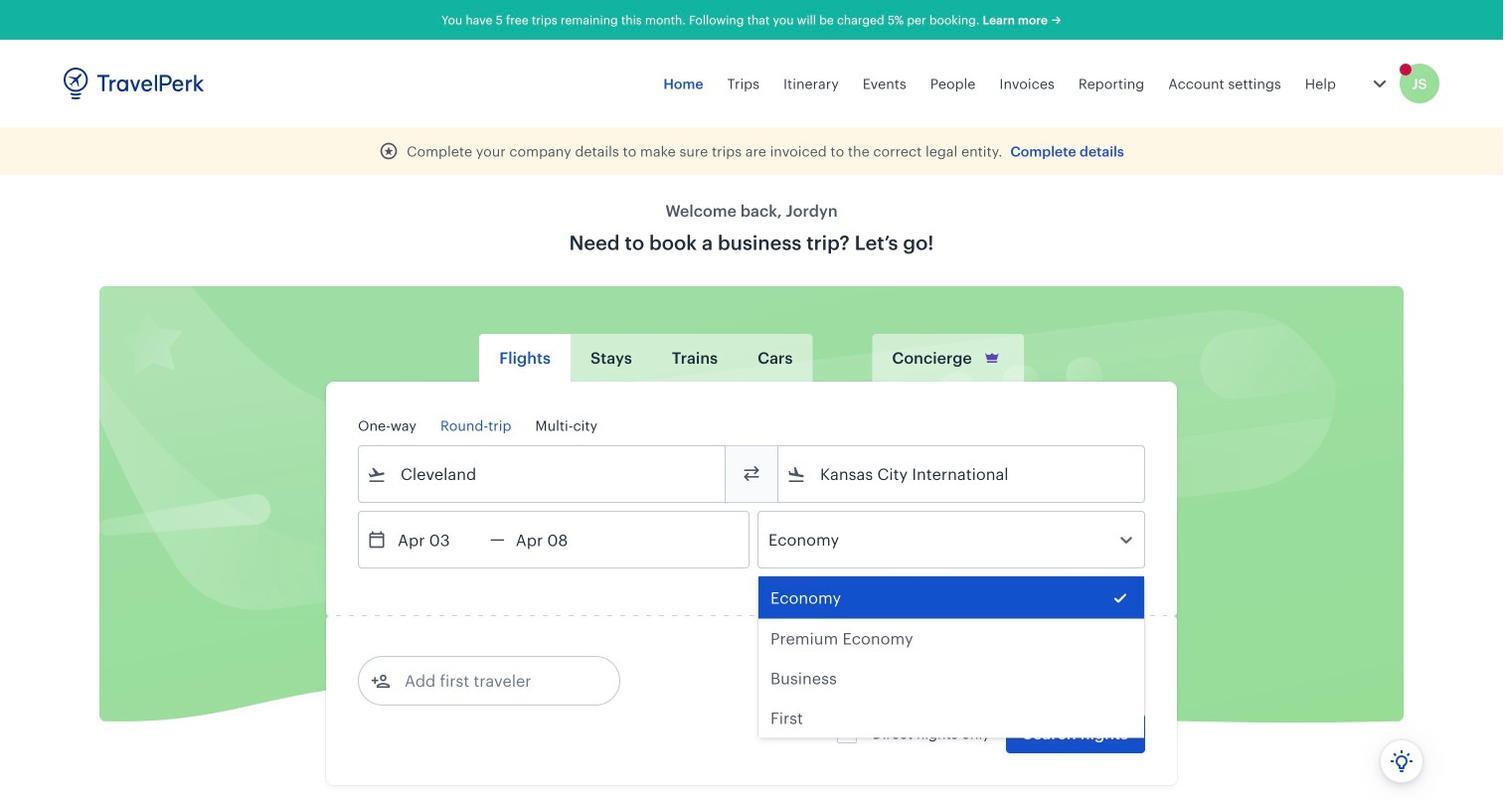 Task type: locate. For each thing, give the bounding box(es) containing it.
To search field
[[807, 459, 1119, 490]]

Return text field
[[505, 512, 609, 568]]

Depart text field
[[387, 512, 490, 568]]



Task type: describe. For each thing, give the bounding box(es) containing it.
From search field
[[387, 459, 699, 490]]

Add first traveler search field
[[391, 665, 598, 697]]



